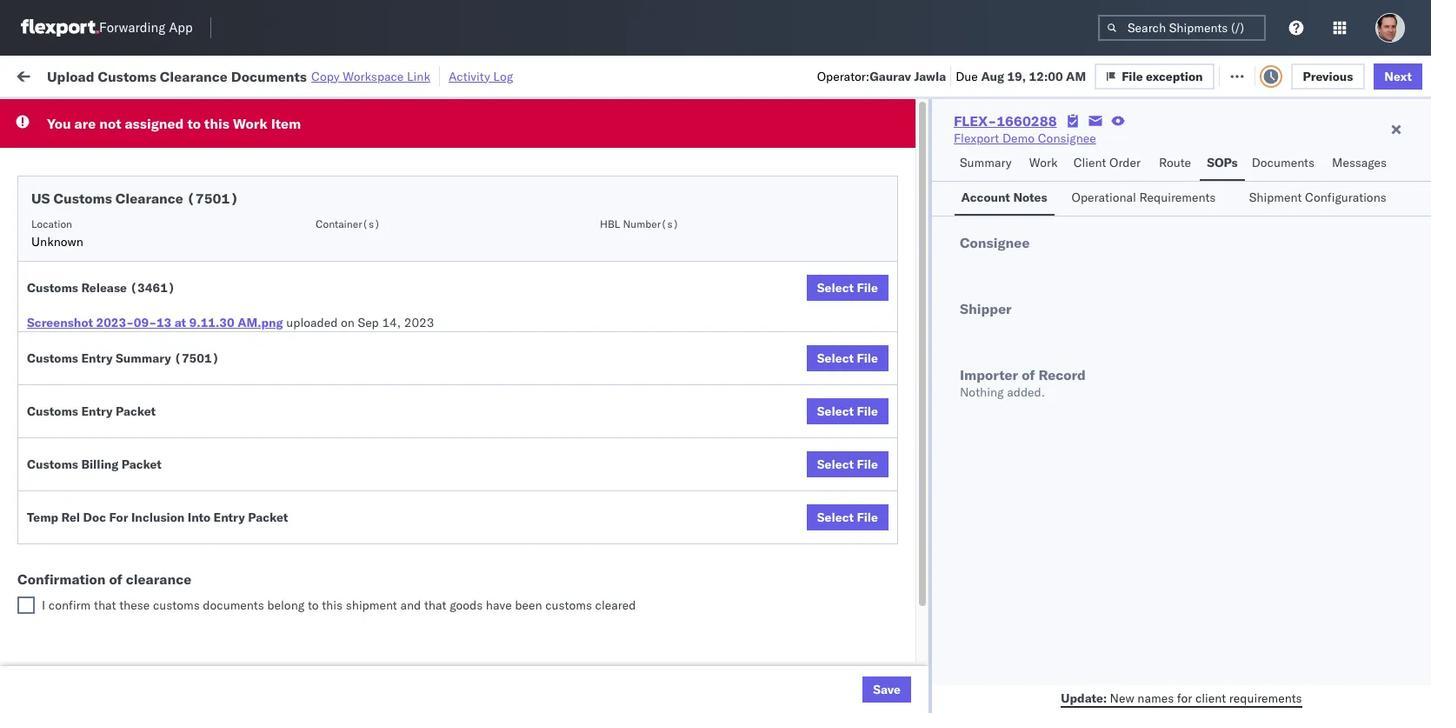 Task type: vqa. For each thing, say whether or not it's contained in the screenshot.
FLEX-1836193
no



Task type: describe. For each thing, give the bounding box(es) containing it.
appointment for 3rd schedule delivery appointment 'button' from the bottom
[[142, 288, 214, 304]]

4, for third 'schedule pickup from los angeles, ca' link from the top
[[395, 327, 407, 343]]

consignee button
[[750, 138, 906, 156]]

select file button for temp rel doc for inclusion into entry packet
[[807, 504, 889, 531]]

1 karl from the top
[[908, 595, 930, 611]]

schedule delivery appointment for fourth schedule delivery appointment 'button' from the top
[[40, 594, 214, 610]]

confirm for confirm delivery
[[40, 518, 84, 534]]

from for first 'schedule pickup from los angeles, ca' link from the bottom of the page
[[135, 662, 161, 678]]

container numbers button
[[1063, 131, 1159, 163]]

resize handle column header for flex id
[[1042, 135, 1063, 713]]

from for third 'schedule pickup from los angeles, ca' link from the top
[[135, 318, 161, 334]]

flex
[[932, 142, 952, 155]]

8:30 pm pst, jan 23, 2023
[[280, 595, 436, 611]]

file for customs entry summary (7501)
[[857, 351, 878, 366]]

2 customs from the left
[[546, 598, 592, 613]]

from for 3rd 'schedule pickup from los angeles, ca' link from the bottom
[[135, 394, 161, 410]]

container
[[1072, 135, 1118, 148]]

workitem
[[19, 142, 65, 155]]

8 resize handle column header from the left
[[1155, 135, 1176, 713]]

route button
[[1152, 147, 1200, 181]]

1 schedule delivery appointment button from the top
[[40, 173, 214, 192]]

from for 5th 'schedule pickup from los angeles, ca' link from the bottom
[[135, 241, 161, 257]]

pm for fourth schedule pickup from los angeles, ca button from the bottom of the page
[[317, 327, 336, 343]]

schedule pickup from los angeles, ca for 3rd 'schedule pickup from los angeles, ca' link from the bottom
[[40, 394, 234, 428]]

pst, for 6:00
[[333, 519, 359, 534]]

you
[[47, 115, 71, 132]]

pdt, for second schedule pickup from los angeles, ca button
[[339, 251, 367, 267]]

schedule inside schedule pickup from rotterdam, netherlands
[[40, 624, 91, 640]]

1 ocean fcl from the top
[[532, 174, 593, 190]]

778 at risk
[[321, 67, 381, 83]]

0 vertical spatial at
[[346, 67, 357, 83]]

select file for customs billing packet
[[817, 457, 878, 472]]

clearance for upload customs clearance documents copy workspace link
[[160, 67, 228, 85]]

status : ready for work, blocked, in progress
[[95, 107, 316, 120]]

jan
[[361, 595, 381, 611]]

12:00
[[1029, 68, 1063, 84]]

1 that from the left
[[94, 598, 116, 613]]

clearance
[[126, 571, 192, 588]]

hbl
[[600, 217, 620, 230]]

flexport demo consignee
[[954, 130, 1097, 146]]

4:00 pm pst, dec 23, 2022
[[280, 481, 439, 496]]

pst, for 8:30
[[332, 595, 358, 611]]

appointment for fourth schedule delivery appointment 'button' from the bottom of the page
[[142, 174, 214, 189]]

(7501) for customs entry summary (7501)
[[174, 351, 219, 366]]

customs billing packet
[[27, 457, 162, 472]]

9.11.30
[[189, 315, 235, 331]]

select file button for customs entry packet
[[807, 398, 889, 424]]

documents
[[203, 598, 264, 613]]

schedule delivery appointment link for 3rd schedule delivery appointment 'button' from the bottom
[[40, 287, 214, 305]]

message
[[234, 67, 283, 83]]

select file button for customs billing packet
[[807, 451, 889, 478]]

upload customs clearance documents link
[[40, 355, 247, 390]]

rotterdam,
[[164, 624, 226, 640]]

fcl for fourth schedule delivery appointment 'button' from the top's "schedule delivery appointment" 'link'
[[571, 595, 593, 611]]

my work
[[17, 63, 95, 87]]

flex-1846748 for upload customs clearance documents
[[960, 366, 1051, 381]]

forwarding
[[99, 20, 165, 36]]

workitem button
[[10, 138, 252, 156]]

2 pdt, from the top
[[339, 213, 367, 228]]

0 horizontal spatial am
[[309, 519, 330, 534]]

import work button
[[141, 56, 228, 95]]

7 schedule from the top
[[40, 441, 91, 457]]

screenshot 2023-09-13 at 9.11.30 am.png uploaded on sep 14, 2023
[[27, 315, 434, 331]]

2 ceau7522281, hlxu6269489, hlxu8034992 from the top
[[1072, 212, 1341, 228]]

jawla
[[915, 68, 947, 84]]

customs up location
[[53, 190, 112, 207]]

1 ca from the top
[[40, 220, 57, 236]]

pst, for 4:00
[[332, 481, 358, 496]]

order
[[1110, 155, 1141, 170]]

24,
[[388, 519, 407, 534]]

2 flex-1846748 from the top
[[960, 213, 1051, 228]]

message (0)
[[234, 67, 306, 83]]

pdt, for fourth schedule pickup from los angeles, ca button from the bottom of the page
[[339, 327, 367, 343]]

unknown
[[31, 234, 83, 250]]

hlxu6269489, for upload customs clearance documents
[[1164, 365, 1253, 381]]

nov for 5th 'schedule pickup from los angeles, ca' link from the bottom
[[370, 251, 392, 267]]

link
[[407, 68, 431, 84]]

3 schedule delivery appointment button from the top
[[40, 441, 214, 460]]

2 hlxu8034992 from the top
[[1256, 212, 1341, 228]]

ca inside confirm pickup from los angeles, ca
[[40, 488, 57, 504]]

angeles, for 5th 'schedule pickup from los angeles, ca' link from the bottom
[[187, 241, 234, 257]]

schedule pickup from los angeles, ca for third 'schedule pickup from los angeles, ca' link from the top
[[40, 318, 234, 351]]

entry for packet
[[81, 404, 113, 419]]

1 schedule from the top
[[40, 174, 91, 189]]

confirm delivery button
[[40, 517, 132, 536]]

batch action
[[1334, 67, 1409, 83]]

packet for customs entry packet
[[116, 404, 156, 419]]

schedule delivery appointment for second schedule delivery appointment 'button' from the bottom
[[40, 441, 214, 457]]

activity log button
[[449, 66, 513, 86]]

4 1846748 from the top
[[998, 289, 1051, 305]]

pm for fourth schedule delivery appointment 'button' from the bottom of the page
[[317, 174, 336, 190]]

1660288
[[997, 112, 1057, 130]]

from for schedule pickup from rotterdam, netherlands link in the left of the page
[[135, 624, 161, 640]]

hlxu6269489, for schedule delivery appointment
[[1164, 174, 1253, 190]]

1 integration test account - karl lagerfeld from the top
[[758, 595, 985, 611]]

Search Work text field
[[846, 62, 1036, 88]]

(7501) for us customs clearance (7501)
[[187, 190, 239, 207]]

for for work,
[[167, 107, 181, 120]]

2022 for upload customs clearance documents button
[[409, 366, 439, 381]]

filtered
[[17, 107, 60, 122]]

batch action button
[[1307, 62, 1420, 88]]

11 schedule from the top
[[40, 662, 91, 678]]

1 horizontal spatial on
[[427, 67, 440, 83]]

select file for customs entry packet
[[817, 404, 878, 419]]

next
[[1385, 68, 1413, 84]]

8:30
[[280, 595, 307, 611]]

2 that from the left
[[424, 598, 447, 613]]

3 schedule from the top
[[40, 241, 91, 257]]

hlxu8034992 for upload customs clearance documents
[[1256, 365, 1341, 381]]

client order button
[[1067, 147, 1152, 181]]

customs up customs billing packet
[[27, 404, 78, 419]]

batch
[[1334, 67, 1368, 83]]

angeles, for first 'schedule pickup from los angeles, ca' link from the bottom of the page
[[187, 662, 234, 678]]

flex-1889466
[[960, 404, 1051, 420]]

3 resize handle column header from the left
[[503, 135, 524, 713]]

los for 5th 'schedule pickup from los angeles, ca' link from the bottom
[[164, 241, 183, 257]]

forwarding app link
[[21, 19, 193, 37]]

customs up :
[[98, 67, 156, 85]]

0 horizontal spatial summary
[[116, 351, 171, 366]]

1 gaura from the top
[[1402, 174, 1432, 190]]

schedule pickup from los angeles, ca for 5th 'schedule pickup from los angeles, ca' link from the bottom
[[40, 241, 234, 274]]

pst, for 11:00
[[339, 366, 366, 381]]

client name button
[[637, 138, 732, 156]]

4:00
[[280, 481, 307, 496]]

forwarding app
[[99, 20, 193, 36]]

angeles, for sixth 'schedule pickup from los angeles, ca' link from the bottom
[[187, 203, 234, 219]]

2 1846748 from the top
[[998, 213, 1051, 228]]

los for first 'schedule pickup from los angeles, ca' link from the bottom of the page
[[164, 662, 183, 678]]

filtered by:
[[17, 107, 80, 122]]

2 schedule pickup from los angeles, ca button from the top
[[40, 240, 247, 277]]

4 schedule pickup from los angeles, ca link from the top
[[40, 394, 247, 428]]

work button
[[1023, 147, 1067, 181]]

id
[[955, 142, 965, 155]]

dec for 24,
[[362, 519, 385, 534]]

file for customs billing packet
[[857, 457, 878, 472]]

consignee inside button
[[758, 142, 809, 155]]

4 schedule from the top
[[40, 288, 91, 304]]

ceau7522281, for schedule delivery appointment
[[1072, 174, 1161, 190]]

customs inside upload customs clearance documents
[[83, 356, 132, 372]]

mbl/mawb numbers button
[[1176, 138, 1376, 156]]

2 schedule pickup from los angeles, ca link from the top
[[40, 240, 247, 275]]

flexport. image
[[21, 19, 99, 37]]

3 ca from the top
[[40, 335, 57, 351]]

container numbers
[[1072, 135, 1118, 162]]

1 vertical spatial 2023
[[405, 595, 436, 611]]

4, for "schedule delivery appointment" 'link' related to fourth schedule delivery appointment 'button' from the bottom of the page
[[395, 174, 407, 190]]

new
[[1110, 690, 1135, 706]]

account notes
[[962, 190, 1048, 205]]

in
[[260, 107, 270, 120]]

i
[[42, 598, 45, 613]]

2 horizontal spatial consignee
[[1038, 130, 1097, 146]]

documents for upload customs clearance documents copy workspace link
[[231, 67, 307, 85]]

los for third 'schedule pickup from los angeles, ca' link from the top
[[164, 318, 183, 334]]

7 ca from the top
[[40, 680, 57, 695]]

my
[[17, 63, 45, 87]]

angeles, for fifth 'schedule pickup from los angeles, ca' link from the top
[[187, 548, 234, 563]]

gaurav
[[870, 68, 912, 84]]

abcd1234560
[[1072, 671, 1158, 687]]

3 schedule pickup from los angeles, ca button from the top
[[40, 317, 247, 354]]

2 karl from the top
[[908, 634, 930, 649]]

14,
[[382, 315, 401, 331]]

screenshot 2023-09-13 at 9.11.30 am.png link
[[27, 314, 283, 331]]

1846748 for schedule pickup from los angeles, ca
[[998, 251, 1051, 267]]

1 lagerfeld from the top
[[933, 595, 985, 611]]

pickup inside schedule pickup from rotterdam, netherlands
[[95, 624, 132, 640]]

doc
[[83, 510, 106, 525]]

dec for 23,
[[361, 481, 384, 496]]

4 11:59 from the top
[[280, 327, 314, 343]]

1 vertical spatial account
[[848, 595, 894, 611]]

4 flex-1846748 from the top
[[960, 289, 1051, 305]]

client for client name
[[645, 142, 674, 155]]

from for confirm pickup from los angeles, ca link
[[128, 471, 154, 487]]

operator: gaurav jawla
[[817, 68, 947, 84]]

workspace
[[343, 68, 404, 84]]

been
[[515, 598, 542, 613]]

2 vertical spatial entry
[[214, 510, 245, 525]]

1 schedule pickup from los angeles, ca link from the top
[[40, 202, 247, 237]]

9 schedule from the top
[[40, 594, 91, 610]]

2 gaura from the top
[[1402, 213, 1432, 228]]

resize handle column header for deadline
[[442, 135, 463, 713]]

customs left billing at the left bottom of page
[[27, 457, 78, 472]]

file for customs release (3461)
[[857, 280, 878, 296]]

2 integration from the top
[[758, 634, 818, 649]]

requirements
[[1140, 190, 1216, 205]]

2 hlxu6269489, from the top
[[1164, 212, 1253, 228]]

appointment for fourth schedule delivery appointment 'button' from the top
[[142, 594, 214, 610]]

flex id
[[932, 142, 965, 155]]

screenshot
[[27, 315, 93, 331]]

file for customs entry packet
[[857, 404, 878, 419]]

1 test123456 from the top
[[1185, 174, 1258, 190]]

2 vertical spatial packet
[[248, 510, 288, 525]]

flexport demo consignee link
[[954, 130, 1097, 147]]

2 ca from the top
[[40, 259, 57, 274]]

numbers for container numbers
[[1072, 149, 1115, 162]]

file for temp rel doc for inclusion into entry packet
[[857, 510, 878, 525]]

11:59 pm pdt, nov 4, 2022 for fourth schedule pickup from los angeles, ca button from the bottom of the page
[[280, 327, 440, 343]]

8 schedule from the top
[[40, 548, 91, 563]]

save button
[[863, 677, 911, 703]]

5 schedule pickup from los angeles, ca button from the top
[[40, 547, 247, 583]]

confirm
[[49, 598, 91, 613]]

rel
[[61, 510, 80, 525]]

confirm delivery
[[40, 518, 132, 534]]

import
[[148, 67, 187, 83]]

778
[[321, 67, 343, 83]]

4 schedule pickup from los angeles, ca button from the top
[[40, 394, 247, 430]]

2022 for confirm delivery button
[[410, 519, 440, 534]]

am.png
[[238, 315, 283, 331]]

schedule pickup from rotterdam, netherlands
[[40, 624, 226, 657]]

actions
[[1366, 142, 1402, 155]]

2 lagerfeld from the top
[[933, 634, 985, 649]]



Task type: locate. For each thing, give the bounding box(es) containing it.
from inside confirm pickup from los angeles, ca
[[128, 471, 154, 487]]

next button
[[1375, 63, 1423, 89]]

to right 8:30
[[308, 598, 319, 613]]

angeles, inside confirm pickup from los angeles, ca
[[180, 471, 227, 487]]

6 schedule pickup from los angeles, ca button from the top
[[40, 661, 247, 698]]

2 resize handle column header from the left
[[442, 135, 463, 713]]

3 schedule delivery appointment link from the top
[[40, 441, 214, 458]]

messages
[[1333, 155, 1387, 170]]

fcl for third 'schedule pickup from los angeles, ca' link from the top
[[571, 327, 593, 343]]

5 flex-1846748 from the top
[[960, 366, 1051, 381]]

5 schedule pickup from los angeles, ca from the top
[[40, 548, 234, 581]]

1 horizontal spatial at
[[346, 67, 357, 83]]

4 schedule pickup from los angeles, ca from the top
[[40, 394, 234, 428]]

not
[[99, 115, 121, 132]]

1 schedule pickup from los angeles, ca from the top
[[40, 203, 234, 236]]

delivery for 11:59
[[95, 174, 139, 189]]

fcl for confirm pickup from los angeles, ca link
[[571, 481, 593, 496]]

copy workspace link button
[[311, 68, 431, 84]]

on right 187
[[427, 67, 440, 83]]

at right 13
[[175, 315, 186, 331]]

0 vertical spatial summary
[[960, 155, 1012, 170]]

2 vertical spatial documents
[[40, 374, 103, 389]]

resize handle column header for client name
[[729, 135, 750, 713]]

from down schedule pickup from rotterdam, netherlands button
[[135, 662, 161, 678]]

2 vertical spatial account
[[848, 634, 894, 649]]

schedule delivery appointment up confirm pickup from los angeles, ca
[[40, 441, 214, 457]]

bosch ocean test
[[645, 174, 745, 190], [758, 174, 858, 190], [645, 213, 745, 228], [645, 251, 745, 267], [758, 251, 858, 267], [758, 289, 858, 305], [645, 327, 745, 343], [758, 327, 858, 343], [645, 366, 745, 381], [758, 366, 858, 381], [758, 404, 858, 420], [758, 442, 858, 458], [645, 481, 745, 496], [758, 481, 858, 496], [758, 519, 858, 534]]

0 vertical spatial 23,
[[387, 481, 406, 496]]

app
[[169, 20, 193, 36]]

upload for upload customs clearance documents
[[40, 356, 80, 372]]

customs
[[98, 67, 156, 85], [53, 190, 112, 207], [27, 280, 78, 296], [27, 351, 78, 366], [83, 356, 132, 372], [27, 404, 78, 419], [27, 457, 78, 472]]

angeles, for 3rd 'schedule pickup from los angeles, ca' link from the bottom
[[187, 394, 234, 410]]

0 vertical spatial of
[[1022, 366, 1036, 384]]

10 schedule from the top
[[40, 624, 91, 640]]

schedule up screenshot
[[40, 288, 91, 304]]

1 vertical spatial lagerfeld
[[933, 634, 985, 649]]

configurations
[[1306, 190, 1387, 205]]

(7501) down 9.11.30
[[174, 351, 219, 366]]

4 ca from the top
[[40, 412, 57, 428]]

are
[[74, 115, 96, 132]]

for
[[109, 510, 128, 525]]

schedule up confirmation
[[40, 548, 91, 563]]

2 ceau7522281, from the top
[[1072, 212, 1161, 228]]

schedule delivery appointment button up 2023-
[[40, 287, 214, 307]]

23, for 2023
[[383, 595, 402, 611]]

work
[[50, 63, 95, 87]]

from right 2023-
[[135, 318, 161, 334]]

23, up the 24, at the left of the page
[[387, 481, 406, 496]]

2 schedule delivery appointment link from the top
[[40, 287, 214, 305]]

schedule delivery appointment up us customs clearance (7501) at left top
[[40, 174, 214, 189]]

2023 right 14,
[[404, 315, 434, 331]]

ocean fcl for confirm pickup from los angeles, ca link
[[532, 481, 593, 496]]

flex-1846748 for schedule delivery appointment
[[960, 174, 1051, 190]]

0 vertical spatial lagerfeld
[[933, 595, 985, 611]]

3 select from the top
[[817, 404, 854, 419]]

13
[[156, 315, 172, 331]]

1846748 for upload customs clearance documents
[[998, 366, 1051, 381]]

4 appointment from the top
[[142, 594, 214, 610]]

fcl for 5th 'schedule pickup from los angeles, ca' link from the bottom
[[571, 251, 593, 267]]

4, down deadline button
[[395, 174, 407, 190]]

resize handle column header for workitem
[[249, 135, 270, 713]]

2022 for confirm pickup from los angeles, ca button
[[409, 481, 439, 496]]

1 horizontal spatial work
[[233, 115, 268, 132]]

0 vertical spatial hlxu6269489,
[[1164, 174, 1253, 190]]

summary
[[960, 155, 1012, 170], [116, 351, 171, 366]]

added.
[[1007, 384, 1046, 400]]

select file button
[[807, 275, 889, 301], [807, 345, 889, 371], [807, 398, 889, 424], [807, 451, 889, 478], [807, 504, 889, 531]]

that right and
[[424, 598, 447, 613]]

summary inside summary button
[[960, 155, 1012, 170]]

flex-1846748 up added.
[[960, 366, 1051, 381]]

pickup inside confirm pickup from los angeles, ca
[[88, 471, 125, 487]]

appointment down clearance
[[142, 594, 214, 610]]

0 vertical spatial ceau7522281, hlxu6269489, hlxu8034992
[[1072, 174, 1341, 190]]

from up clearance
[[135, 548, 161, 563]]

select file for temp rel doc for inclusion into entry packet
[[817, 510, 878, 525]]

pst, up '6:00 am pst, dec 24, 2022'
[[332, 481, 358, 496]]

4, right 'container(s)' at the top
[[395, 213, 407, 228]]

los for 3rd 'schedule pickup from los angeles, ca' link from the bottom
[[164, 394, 183, 410]]

1 vertical spatial hlxu6269489,
[[1164, 212, 1253, 228]]

schedule delivery appointment link for fourth schedule delivery appointment 'button' from the top
[[40, 594, 214, 611]]

upload for upload customs clearance documents copy workspace link
[[47, 67, 94, 85]]

account inside button
[[962, 190, 1011, 205]]

los for fifth 'schedule pickup from los angeles, ca' link from the top
[[164, 548, 183, 563]]

resize handle column header
[[249, 135, 270, 713], [442, 135, 463, 713], [503, 135, 524, 713], [616, 135, 637, 713], [729, 135, 750, 713], [903, 135, 924, 713], [1042, 135, 1063, 713], [1155, 135, 1176, 713], [1373, 135, 1393, 713], [1387, 135, 1408, 713]]

on left sep
[[341, 315, 355, 331]]

of for confirmation
[[109, 571, 123, 588]]

1 vertical spatial integration
[[758, 634, 818, 649]]

schedule delivery appointment link down confirmation of clearance
[[40, 594, 214, 611]]

of up added.
[[1022, 366, 1036, 384]]

mode
[[532, 142, 559, 155]]

shipper
[[960, 300, 1012, 317]]

notes
[[1014, 190, 1048, 205]]

temp rel doc for inclusion into entry packet
[[27, 510, 288, 525]]

1 schedule pickup from los angeles, ca button from the top
[[40, 202, 247, 239]]

due aug 19, 12:00 am
[[956, 68, 1086, 84]]

numbers down "container"
[[1072, 149, 1115, 162]]

0 horizontal spatial that
[[94, 598, 116, 613]]

upload up by:
[[47, 67, 94, 85]]

ca down us
[[40, 220, 57, 236]]

appointment for second schedule delivery appointment 'button' from the bottom
[[142, 441, 214, 457]]

schedule delivery appointment link up confirm pickup from los angeles, ca
[[40, 441, 214, 458]]

los right the 09-
[[164, 318, 183, 334]]

1 horizontal spatial to
[[308, 598, 319, 613]]

customs right 'been'
[[546, 598, 592, 613]]

pst, left the jan
[[332, 595, 358, 611]]

summary down flexport
[[960, 155, 1012, 170]]

2022 for second schedule pickup from los angeles, ca button
[[410, 251, 440, 267]]

summary down the 09-
[[116, 351, 171, 366]]

4 select from the top
[[817, 457, 854, 472]]

11:59 left 'container(s)' at the top
[[280, 213, 314, 228]]

4 fcl from the top
[[571, 366, 593, 381]]

clearance
[[160, 67, 228, 85], [116, 190, 183, 207], [135, 356, 191, 372]]

4 schedule delivery appointment link from the top
[[40, 594, 214, 611]]

los down upload customs clearance documents button
[[164, 394, 183, 410]]

operat
[[1402, 142, 1432, 155]]

shipment
[[346, 598, 397, 613]]

0 horizontal spatial at
[[175, 315, 186, 331]]

schedule
[[40, 174, 91, 189], [40, 203, 91, 219], [40, 241, 91, 257], [40, 288, 91, 304], [40, 318, 91, 334], [40, 394, 91, 410], [40, 441, 91, 457], [40, 548, 91, 563], [40, 594, 91, 610], [40, 624, 91, 640], [40, 662, 91, 678]]

client left name
[[645, 142, 674, 155]]

client inside button
[[1074, 155, 1107, 170]]

select for temp rel doc for inclusion into entry packet
[[817, 510, 854, 525]]

6 schedule pickup from los angeles, ca from the top
[[40, 662, 234, 695]]

3 1846748 from the top
[[998, 251, 1051, 267]]

clearance up work, on the left top of page
[[160, 67, 228, 85]]

numbers inside the container numbers
[[1072, 149, 1115, 162]]

11:59 up 11:00
[[280, 327, 314, 343]]

select
[[817, 280, 854, 296], [817, 351, 854, 366], [817, 404, 854, 419], [817, 457, 854, 472], [817, 510, 854, 525]]

1 11:59 from the top
[[280, 174, 314, 190]]

1 horizontal spatial customs
[[546, 598, 592, 613]]

schedule delivery appointment link for second schedule delivery appointment 'button' from the bottom
[[40, 441, 214, 458]]

2022 for fourth schedule pickup from los angeles, ca button from the bottom of the page
[[410, 327, 440, 343]]

2 vertical spatial work
[[1030, 155, 1058, 170]]

schedule pickup from los angeles, ca for fifth 'schedule pickup from los angeles, ca' link from the top
[[40, 548, 234, 581]]

1 vertical spatial clearance
[[116, 190, 183, 207]]

(7501)
[[187, 190, 239, 207], [174, 351, 219, 366]]

nov for third 'schedule pickup from los angeles, ca' link from the top
[[370, 327, 392, 343]]

pm for fourth schedule delivery appointment 'button' from the top
[[309, 595, 329, 611]]

1 flex-1846748 from the top
[[960, 174, 1051, 190]]

4 4, from the top
[[395, 327, 407, 343]]

1 horizontal spatial that
[[424, 598, 447, 613]]

upload customs clearance documents copy workspace link
[[47, 67, 431, 85]]

1 vertical spatial test123456
[[1185, 213, 1258, 228]]

account notes button
[[955, 182, 1055, 216]]

0 vertical spatial dec
[[361, 481, 384, 496]]

select for customs entry packet
[[817, 404, 854, 419]]

0 vertical spatial for
[[167, 107, 181, 120]]

angeles,
[[187, 203, 234, 219], [187, 241, 234, 257], [187, 318, 234, 334], [187, 394, 234, 410], [180, 471, 227, 487], [187, 548, 234, 563], [187, 662, 234, 678]]

2 schedule from the top
[[40, 203, 91, 219]]

client inside button
[[645, 142, 674, 155]]

us
[[31, 190, 50, 207]]

1 integration from the top
[[758, 595, 818, 611]]

0 vertical spatial upload
[[47, 67, 94, 85]]

3 select file button from the top
[[807, 398, 889, 424]]

1 customs from the left
[[153, 598, 200, 613]]

from down upload customs clearance documents button
[[135, 394, 161, 410]]

for
[[167, 107, 181, 120], [1178, 690, 1193, 706]]

select file button for customs release (3461)
[[807, 275, 889, 301]]

copy
[[311, 68, 340, 84]]

5 select file from the top
[[817, 510, 878, 525]]

from inside schedule pickup from rotterdam, netherlands
[[135, 624, 161, 640]]

3 ceau7522281, hlxu6269489, hlxu8034992 from the top
[[1072, 365, 1341, 381]]

5 fcl from the top
[[571, 481, 593, 496]]

1 select file button from the top
[[807, 275, 889, 301]]

angeles, for confirm pickup from los angeles, ca link
[[180, 471, 227, 487]]

flex-1846748 up importer
[[960, 289, 1051, 305]]

1 vertical spatial entry
[[81, 404, 113, 419]]

1 horizontal spatial for
[[1178, 690, 1193, 706]]

documents for upload customs clearance documents
[[40, 374, 103, 389]]

1846748 for schedule delivery appointment
[[998, 174, 1051, 190]]

schedule delivery appointment button down workitem button
[[40, 173, 214, 192]]

save
[[873, 682, 901, 698]]

documents
[[231, 67, 307, 85], [1252, 155, 1315, 170], [40, 374, 103, 389]]

client down "container"
[[1074, 155, 1107, 170]]

los inside confirm pickup from los angeles, ca
[[157, 471, 176, 487]]

confirm inside confirm pickup from los angeles, ca
[[40, 471, 84, 487]]

action
[[1371, 67, 1409, 83]]

ca down the netherlands on the bottom of the page
[[40, 680, 57, 695]]

from for fifth 'schedule pickup from los angeles, ca' link from the top
[[135, 548, 161, 563]]

2 integration test account - karl lagerfeld from the top
[[758, 634, 985, 649]]

(3461)
[[130, 280, 175, 296]]

name
[[676, 142, 704, 155]]

1 horizontal spatial client
[[1074, 155, 1107, 170]]

0 vertical spatial this
[[204, 115, 230, 132]]

ca up customs billing packet
[[40, 412, 57, 428]]

5 schedule pickup from los angeles, ca link from the top
[[40, 547, 247, 581]]

2 schedule delivery appointment from the top
[[40, 288, 214, 304]]

1 1846748 from the top
[[998, 174, 1051, 190]]

1 vertical spatial on
[[341, 315, 355, 331]]

dec left the 24, at the left of the page
[[362, 519, 385, 534]]

3 schedule delivery appointment from the top
[[40, 441, 214, 457]]

1 vertical spatial this
[[322, 598, 343, 613]]

0 vertical spatial 2023
[[404, 315, 434, 331]]

1 vertical spatial (7501)
[[174, 351, 219, 366]]

4 schedule delivery appointment button from the top
[[40, 594, 214, 613]]

test123456 down requirements
[[1185, 213, 1258, 228]]

1 vertical spatial hlxu8034992
[[1256, 212, 1341, 228]]

schedule delivery appointment for 3rd schedule delivery appointment 'button' from the bottom
[[40, 288, 214, 304]]

upload customs clearance documents
[[40, 356, 191, 389]]

2 confirm from the top
[[40, 518, 84, 534]]

1 horizontal spatial documents
[[231, 67, 307, 85]]

select file
[[817, 280, 878, 296], [817, 351, 878, 366], [817, 404, 878, 419], [817, 457, 878, 472], [817, 510, 878, 525]]

1 vertical spatial gaura
[[1402, 213, 1432, 228]]

packet right billing at the left bottom of page
[[122, 457, 162, 472]]

at left risk
[[346, 67, 357, 83]]

6 schedule pickup from los angeles, ca link from the top
[[40, 661, 247, 696]]

schedule delivery appointment up 2023-
[[40, 288, 214, 304]]

work inside button
[[190, 67, 221, 83]]

this left in at the left of page
[[204, 115, 230, 132]]

item
[[271, 115, 301, 132]]

container(s)
[[316, 217, 380, 230]]

2 11:59 from the top
[[280, 213, 314, 228]]

0 vertical spatial karl
[[908, 595, 930, 611]]

2 fcl from the top
[[571, 251, 593, 267]]

1 vertical spatial packet
[[122, 457, 162, 472]]

schedule pickup from rotterdam, netherlands link
[[40, 623, 247, 658]]

Search Shipments (/) text field
[[1099, 15, 1266, 41]]

ca up i at bottom left
[[40, 565, 57, 581]]

1 vertical spatial at
[[175, 315, 186, 331]]

confirm inside "confirm delivery" link
[[40, 518, 84, 534]]

pm for second schedule pickup from los angeles, ca button
[[317, 251, 336, 267]]

1 vertical spatial 23,
[[383, 595, 402, 611]]

23, right the jan
[[383, 595, 402, 611]]

packet for customs billing packet
[[122, 457, 162, 472]]

from down these
[[135, 624, 161, 640]]

this left the jan
[[322, 598, 343, 613]]

schedule down confirmation
[[40, 594, 91, 610]]

0 horizontal spatial of
[[109, 571, 123, 588]]

to right the assigned
[[187, 115, 201, 132]]

1 vertical spatial ceau7522281,
[[1072, 212, 1161, 228]]

from up temp rel doc for inclusion into entry packet
[[128, 471, 154, 487]]

0 horizontal spatial this
[[204, 115, 230, 132]]

file exception button
[[1107, 62, 1227, 88], [1107, 62, 1227, 88], [1095, 63, 1215, 89], [1095, 63, 1215, 89]]

2 horizontal spatial documents
[[1252, 155, 1315, 170]]

09-
[[134, 315, 156, 331]]

documents up customs entry packet
[[40, 374, 103, 389]]

documents up in at the left of page
[[231, 67, 307, 85]]

0 vertical spatial test123456
[[1185, 174, 1258, 190]]

pm for confirm pickup from los angeles, ca button
[[309, 481, 329, 496]]

for left work, on the left top of page
[[167, 107, 181, 120]]

11:59 pm pdt, nov 4, 2022 for second schedule pickup from los angeles, ca button
[[280, 251, 440, 267]]

1 confirm from the top
[[40, 471, 84, 487]]

pm for upload customs clearance documents button
[[317, 366, 336, 381]]

5 resize handle column header from the left
[[729, 135, 750, 713]]

1 vertical spatial work
[[233, 115, 268, 132]]

packet down upload customs clearance documents button
[[116, 404, 156, 419]]

schedule up us
[[40, 174, 91, 189]]

gaura
[[1402, 174, 1432, 190], [1402, 213, 1432, 228]]

work,
[[184, 107, 212, 120]]

shipment configurations
[[1250, 190, 1387, 205]]

from up the (3461)
[[135, 241, 161, 257]]

status
[[95, 107, 126, 120]]

entry down 2023-
[[81, 351, 113, 366]]

into
[[188, 510, 211, 525]]

0 vertical spatial am
[[1066, 68, 1086, 84]]

4, right sep
[[395, 327, 407, 343]]

2 vertical spatial hlxu8034992
[[1256, 365, 1341, 381]]

1 vertical spatial karl
[[908, 634, 930, 649]]

clearance inside upload customs clearance documents
[[135, 356, 191, 372]]

flex-1846748 down account notes
[[960, 213, 1051, 228]]

0 vertical spatial packet
[[116, 404, 156, 419]]

0 vertical spatial (7501)
[[187, 190, 239, 207]]

3 11:59 from the top
[[280, 251, 314, 267]]

0 horizontal spatial documents
[[40, 374, 103, 389]]

los up clearance
[[164, 548, 183, 563]]

schedule pickup from rotterdam, netherlands button
[[40, 623, 247, 660]]

nothing
[[960, 384, 1004, 400]]

ceau7522281, for upload customs clearance documents
[[1072, 365, 1161, 381]]

ocean fcl for 5th 'schedule pickup from los angeles, ca' link from the bottom
[[532, 251, 593, 267]]

client for client order
[[1074, 155, 1107, 170]]

from for sixth 'schedule pickup from los angeles, ca' link from the bottom
[[135, 203, 161, 219]]

client
[[1196, 690, 1227, 706]]

4, for 5th 'schedule pickup from los angeles, ca' link from the bottom
[[395, 251, 407, 267]]

0 horizontal spatial customs
[[153, 598, 200, 613]]

schedule down customs entry packet
[[40, 441, 91, 457]]

0 horizontal spatial numbers
[[1072, 149, 1115, 162]]

0 vertical spatial documents
[[231, 67, 307, 85]]

5 ocean fcl from the top
[[532, 481, 593, 496]]

pst, down 4:00 pm pst, dec 23, 2022 on the left
[[333, 519, 359, 534]]

0 horizontal spatial consignee
[[758, 142, 809, 155]]

delivery for 6:00
[[88, 518, 132, 534]]

from down workitem button
[[135, 203, 161, 219]]

los down workitem button
[[164, 203, 183, 219]]

documents up shipment
[[1252, 155, 1315, 170]]

2 test123456 from the top
[[1185, 213, 1258, 228]]

documents inside upload customs clearance documents
[[40, 374, 103, 389]]

flex-1846748 for schedule pickup from los angeles, ca
[[960, 251, 1051, 267]]

1 select file from the top
[[817, 280, 878, 296]]

2 schedule delivery appointment button from the top
[[40, 287, 214, 307]]

schedule delivery appointment button up confirm pickup from los angeles, ca
[[40, 441, 214, 460]]

blocked,
[[214, 107, 258, 120]]

los
[[164, 203, 183, 219], [164, 241, 183, 257], [164, 318, 183, 334], [164, 394, 183, 410], [157, 471, 176, 487], [164, 548, 183, 563], [164, 662, 183, 678]]

ceau7522281, hlxu6269489, hlxu8034992 for clearance
[[1072, 365, 1341, 381]]

confirm for confirm pickup from los angeles, ca
[[40, 471, 84, 487]]

1 horizontal spatial of
[[1022, 366, 1036, 384]]

customs down screenshot
[[27, 351, 78, 366]]

import work
[[148, 67, 221, 83]]

schedule left 2023-
[[40, 318, 91, 334]]

1 vertical spatial summary
[[116, 351, 171, 366]]

shipment
[[1250, 190, 1302, 205]]

select file for customs entry summary (7501)
[[817, 351, 878, 366]]

resize handle column header for mode
[[616, 135, 637, 713]]

3 select file from the top
[[817, 404, 878, 419]]

nov for upload customs clearance documents link
[[369, 366, 391, 381]]

clearance down 13
[[135, 356, 191, 372]]

pdt, for fourth schedule delivery appointment 'button' from the bottom of the page
[[339, 174, 367, 190]]

am right 6:00
[[309, 519, 330, 534]]

flex-1846748 down flex id button at the right of the page
[[960, 174, 1051, 190]]

4,
[[395, 174, 407, 190], [395, 213, 407, 228], [395, 251, 407, 267], [395, 327, 407, 343]]

location
[[31, 217, 72, 230]]

4 11:59 pm pdt, nov 4, 2022 from the top
[[280, 327, 440, 343]]

0 vertical spatial work
[[190, 67, 221, 83]]

of up these
[[109, 571, 123, 588]]

dec up '6:00 am pst, dec 24, 2022'
[[361, 481, 384, 496]]

schedule up the netherlands on the bottom of the page
[[40, 624, 91, 640]]

ocean fcl for third 'schedule pickup from los angeles, ca' link from the top
[[532, 327, 593, 343]]

los for sixth 'schedule pickup from los angeles, ca' link from the bottom
[[164, 203, 183, 219]]

6 ocean fcl from the top
[[532, 595, 593, 611]]

previous button
[[1291, 63, 1366, 89]]

2022 for fourth schedule delivery appointment 'button' from the bottom of the page
[[410, 174, 440, 190]]

2 vertical spatial ceau7522281, hlxu6269489, hlxu8034992
[[1072, 365, 1341, 381]]

1 vertical spatial integration test account - karl lagerfeld
[[758, 634, 985, 649]]

0 vertical spatial confirm
[[40, 471, 84, 487]]

4 pdt, from the top
[[339, 327, 367, 343]]

customs down 2023-
[[83, 356, 132, 372]]

0 vertical spatial integration
[[758, 595, 818, 611]]

aug
[[981, 68, 1005, 84]]

of inside importer of record nothing added.
[[1022, 366, 1036, 384]]

0 vertical spatial to
[[187, 115, 201, 132]]

1 schedule delivery appointment link from the top
[[40, 173, 214, 190]]

4, up 14,
[[395, 251, 407, 267]]

shipment configurations button
[[1243, 182, 1402, 216]]

2 4, from the top
[[395, 213, 407, 228]]

numbers
[[1248, 142, 1291, 155], [1072, 149, 1115, 162]]

lagerfeld
[[933, 595, 985, 611], [933, 634, 985, 649]]

11:59 pm pdt, nov 4, 2022 for fourth schedule delivery appointment 'button' from the bottom of the page
[[280, 174, 440, 190]]

1 horizontal spatial numbers
[[1248, 142, 1291, 155]]

1 horizontal spatial this
[[322, 598, 343, 613]]

messages button
[[1326, 147, 1397, 181]]

schedule pickup from los angeles, ca
[[40, 203, 234, 236], [40, 241, 234, 274], [40, 318, 234, 351], [40, 394, 234, 428], [40, 548, 234, 581], [40, 662, 234, 695]]

customs down clearance
[[153, 598, 200, 613]]

sops
[[1207, 155, 1238, 170]]

by:
[[63, 107, 80, 122]]

7 resize handle column header from the left
[[1042, 135, 1063, 713]]

0 horizontal spatial client
[[645, 142, 674, 155]]

los up the (3461)
[[164, 241, 183, 257]]

ca down unknown
[[40, 259, 57, 274]]

2 appointment from the top
[[142, 288, 214, 304]]

2023
[[404, 315, 434, 331], [405, 595, 436, 611]]

2 horizontal spatial work
[[1030, 155, 1058, 170]]

this
[[204, 115, 230, 132], [322, 598, 343, 613]]

customs
[[153, 598, 200, 613], [546, 598, 592, 613]]

clearance for us customs clearance (7501)
[[116, 190, 183, 207]]

11:59
[[280, 174, 314, 190], [280, 213, 314, 228], [280, 251, 314, 267], [280, 327, 314, 343]]

1 hlxu8034992 from the top
[[1256, 174, 1341, 190]]

0 vertical spatial integration test account - karl lagerfeld
[[758, 595, 985, 611]]

6 ca from the top
[[40, 565, 57, 581]]

0 vertical spatial ceau7522281,
[[1072, 174, 1161, 190]]

9 resize handle column header from the left
[[1373, 135, 1393, 713]]

mode button
[[524, 138, 619, 156]]

appointment up confirm pickup from los angeles, ca link
[[142, 441, 214, 457]]

los down schedule pickup from rotterdam, netherlands button
[[164, 662, 183, 678]]

1 vertical spatial documents
[[1252, 155, 1315, 170]]

3 ocean fcl from the top
[[532, 327, 593, 343]]

fcl for upload customs clearance documents link
[[571, 366, 593, 381]]

confirm delivery link
[[40, 517, 132, 534]]

entry right into
[[214, 510, 245, 525]]

5 schedule from the top
[[40, 318, 91, 334]]

upload down screenshot
[[40, 356, 80, 372]]

test123456 down sops
[[1185, 174, 1258, 190]]

1 vertical spatial to
[[308, 598, 319, 613]]

1 vertical spatial am
[[309, 519, 330, 534]]

schedule delivery appointment down confirmation of clearance
[[40, 594, 214, 610]]

6 resize handle column header from the left
[[903, 135, 924, 713]]

belong
[[267, 598, 305, 613]]

1 vertical spatial of
[[109, 571, 123, 588]]

0 horizontal spatial on
[[341, 315, 355, 331]]

0 vertical spatial hlxu8034992
[[1256, 174, 1341, 190]]

consignee
[[1038, 130, 1097, 146], [758, 142, 809, 155], [960, 234, 1030, 251]]

entry down upload customs clearance documents
[[81, 404, 113, 419]]

delivery inside button
[[88, 518, 132, 534]]

3 11:59 pm pdt, nov 4, 2022 from the top
[[280, 251, 440, 267]]

0 vertical spatial entry
[[81, 351, 113, 366]]

0 horizontal spatial for
[[167, 107, 181, 120]]

6 schedule from the top
[[40, 394, 91, 410]]

None checkbox
[[17, 597, 35, 614]]

2 vertical spatial clearance
[[135, 356, 191, 372]]

upload inside upload customs clearance documents
[[40, 356, 80, 372]]

ceau7522281,
[[1072, 174, 1161, 190], [1072, 212, 1161, 228], [1072, 365, 1161, 381]]

schedule delivery appointment for fourth schedule delivery appointment 'button' from the bottom of the page
[[40, 174, 214, 189]]

packet
[[116, 404, 156, 419], [122, 457, 162, 472], [248, 510, 288, 525]]

5 1846748 from the top
[[998, 366, 1051, 381]]

6:00
[[280, 519, 307, 534]]

appointment up us customs clearance (7501) at left top
[[142, 174, 214, 189]]

3 hlxu8034992 from the top
[[1256, 365, 1341, 381]]

confirm
[[40, 471, 84, 487], [40, 518, 84, 534]]

1 appointment from the top
[[142, 174, 214, 189]]

0 horizontal spatial work
[[190, 67, 221, 83]]

2 11:59 pm pdt, nov 4, 2022 from the top
[[280, 213, 440, 228]]

select file button for customs entry summary (7501)
[[807, 345, 889, 371]]

1 horizontal spatial am
[[1066, 68, 1086, 84]]

10 resize handle column header from the left
[[1387, 135, 1408, 713]]

work left item
[[233, 115, 268, 132]]

2 vertical spatial ceau7522281,
[[1072, 365, 1161, 381]]

1 vertical spatial for
[[1178, 690, 1193, 706]]

3 ceau7522281, from the top
[[1072, 365, 1161, 381]]

schedule pickup from los angeles, ca for first 'schedule pickup from los angeles, ca' link from the bottom of the page
[[40, 662, 234, 695]]

resize handle column header for consignee
[[903, 135, 924, 713]]

3 schedule pickup from los angeles, ca link from the top
[[40, 317, 247, 352]]

upload customs clearance documents button
[[40, 355, 247, 392]]

3 4, from the top
[[395, 251, 407, 267]]

ocean fcl for upload customs clearance documents link
[[532, 366, 593, 381]]

0 vertical spatial clearance
[[160, 67, 228, 85]]

0 vertical spatial gaura
[[1402, 174, 1432, 190]]

snooze
[[471, 142, 506, 155]]

0 vertical spatial on
[[427, 67, 440, 83]]

work inside button
[[1030, 155, 1058, 170]]

for for client
[[1178, 690, 1193, 706]]

11:59 down deadline
[[280, 174, 314, 190]]

1 horizontal spatial summary
[[960, 155, 1012, 170]]

ca up temp
[[40, 488, 57, 504]]

client name
[[645, 142, 704, 155]]

los for confirm pickup from los angeles, ca link
[[157, 471, 176, 487]]

4 ocean fcl from the top
[[532, 366, 593, 381]]

mbl/mawb numbers
[[1185, 142, 1291, 155]]

numbers for mbl/mawb numbers
[[1248, 142, 1291, 155]]

1 vertical spatial dec
[[362, 519, 385, 534]]

1 4, from the top
[[395, 174, 407, 190]]

1 horizontal spatial consignee
[[960, 234, 1030, 251]]

2 vertical spatial hlxu6269489,
[[1164, 365, 1253, 381]]

activity
[[449, 68, 490, 84]]

customs up screenshot
[[27, 280, 78, 296]]

1 pdt, from the top
[[339, 174, 367, 190]]

customs entry packet
[[27, 404, 156, 419]]

1 vertical spatial ceau7522281, hlxu6269489, hlxu8034992
[[1072, 212, 1341, 228]]

release
[[81, 280, 127, 296]]

0 vertical spatial account
[[962, 190, 1011, 205]]

1 vertical spatial upload
[[40, 356, 80, 372]]

select file for customs release (3461)
[[817, 280, 878, 296]]



